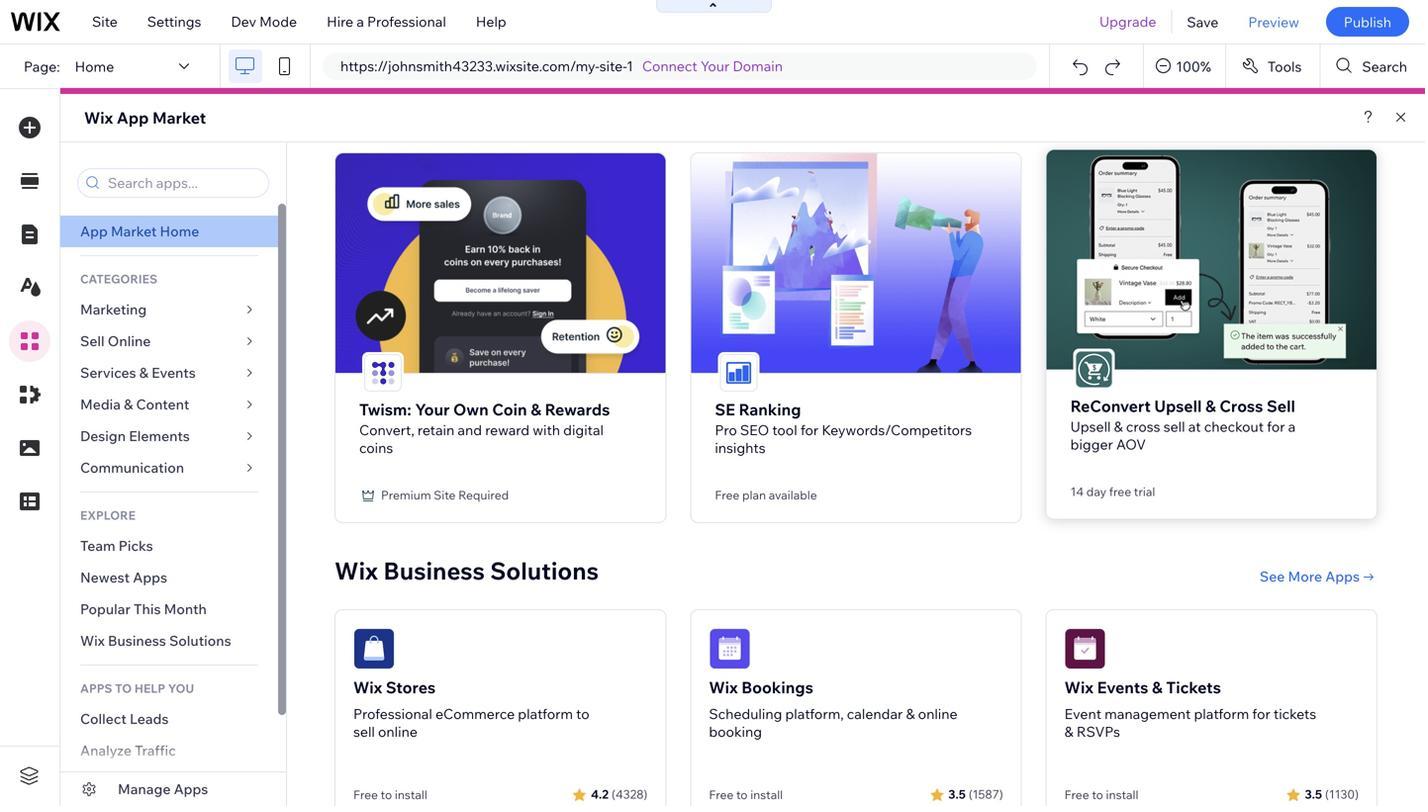 Task type: describe. For each thing, give the bounding box(es) containing it.
apps
[[80, 682, 112, 696]]

marketing link
[[60, 294, 278, 326]]

free to install for &
[[1065, 788, 1139, 803]]

sell inside the 'wix stores professional ecommerce platform to sell online'
[[353, 724, 375, 741]]

picks
[[119, 538, 153, 555]]

bookings
[[742, 678, 814, 698]]

team
[[80, 538, 115, 555]]

free for wix events & tickets
[[1065, 788, 1090, 803]]

mode
[[260, 13, 297, 30]]

for inside reconvert upsell & cross sell upsell & cross sell at checkout for a bigger aov
[[1267, 417, 1286, 434]]

for inside wix events & tickets event management platform for tickets & rsvps
[[1253, 706, 1271, 723]]

free to install for scheduling
[[709, 788, 783, 803]]

trial
[[1134, 483, 1156, 498]]

media & content
[[80, 396, 189, 413]]

elements
[[129, 428, 190, 445]]

team picks
[[80, 538, 153, 555]]

4.2
[[591, 788, 609, 803]]

100%
[[1176, 58, 1212, 75]]

traffic
[[135, 743, 176, 760]]

newest
[[80, 569, 130, 587]]

0 horizontal spatial site
[[92, 13, 118, 30]]

professional for stores
[[353, 706, 432, 723]]

wix events & tickets logo image
[[1065, 629, 1107, 670]]

team picks link
[[60, 531, 278, 562]]

manage apps
[[118, 781, 208, 798]]

0 horizontal spatial home
[[75, 58, 114, 75]]

se ranking poster image
[[691, 153, 1021, 373]]

services
[[80, 364, 136, 382]]

to inside the 'wix stores professional ecommerce platform to sell online'
[[576, 706, 590, 723]]

0 horizontal spatial solutions
[[169, 633, 231, 650]]

free for wix bookings
[[709, 788, 734, 803]]

convert,
[[359, 422, 415, 439]]

calendar
[[847, 706, 903, 723]]

for inside se ranking pro seo tool for keywords/competitors insights
[[801, 422, 819, 439]]

3.5 for tickets
[[1305, 788, 1323, 803]]

1
[[627, 57, 634, 75]]

free
[[1110, 483, 1132, 498]]

(4328)
[[612, 788, 648, 803]]

to for wix events & tickets
[[1092, 788, 1104, 803]]

to for wix stores
[[381, 788, 392, 803]]

see
[[1260, 568, 1285, 586]]

seo
[[740, 422, 769, 439]]

wix stores logo image
[[353, 629, 395, 670]]

market inside 'link'
[[111, 223, 157, 240]]

0 horizontal spatial a
[[357, 13, 364, 30]]

app inside app market home 'link'
[[80, 223, 108, 240]]

see more apps
[[1260, 568, 1360, 586]]

coins
[[359, 440, 393, 457]]

preview
[[1249, 13, 1300, 30]]

own
[[453, 400, 489, 420]]

1 horizontal spatial site
[[434, 488, 456, 503]]

publish button
[[1327, 7, 1410, 37]]

aov
[[1117, 435, 1146, 452]]

to for wix bookings
[[737, 788, 748, 803]]

publish
[[1344, 13, 1392, 30]]

& up media & content at the left of page
[[139, 364, 148, 382]]

1 horizontal spatial upsell
[[1155, 395, 1202, 415]]

popular this month
[[80, 601, 207, 618]]

newest apps link
[[60, 562, 278, 594]]

wix inside wix bookings scheduling platform, calendar & online booking
[[709, 678, 738, 698]]

hire a professional
[[327, 13, 446, 30]]

3.5 (1587)
[[949, 788, 1004, 803]]

ranking
[[739, 400, 801, 420]]

platform,
[[786, 706, 844, 723]]

apps to help you
[[80, 682, 194, 696]]

(1587)
[[969, 788, 1004, 803]]

popular this month link
[[60, 594, 278, 626]]

reconvert
[[1071, 395, 1151, 415]]

save
[[1187, 13, 1219, 30]]

newest apps
[[80, 569, 167, 587]]

collect leads
[[80, 711, 169, 728]]

popular
[[80, 601, 131, 618]]

available
[[769, 488, 817, 503]]

0 vertical spatial business
[[384, 557, 485, 586]]

coin
[[492, 400, 527, 420]]

twism: your own coin & rewards convert, retain and reward with digital coins
[[359, 400, 610, 457]]

home inside 'link'
[[160, 223, 199, 240]]

ecommerce
[[436, 706, 515, 723]]

https://johnsmith43233.wixsite.com/my-site-1 connect your domain
[[341, 57, 783, 75]]

platform inside the 'wix stores professional ecommerce platform to sell online'
[[518, 706, 573, 723]]

reconvert upsell & cross sell poster image
[[1047, 148, 1377, 368]]

0 horizontal spatial upsell
[[1071, 417, 1111, 434]]

hire
[[327, 13, 354, 30]]

with
[[533, 422, 560, 439]]

wix business solutions link
[[60, 626, 278, 657]]

and
[[458, 422, 482, 439]]

1 horizontal spatial wix business solutions
[[335, 557, 599, 586]]

reconvert upsell & cross sell icon image
[[1076, 350, 1113, 387]]

wix bookings logo image
[[709, 629, 751, 670]]

twism: your own coin & rewards poster image
[[336, 153, 666, 373]]

you
[[168, 682, 194, 696]]

tools button
[[1227, 45, 1320, 88]]

manage apps button
[[60, 773, 286, 807]]

install for professional
[[395, 788, 428, 803]]

collect leads link
[[60, 704, 278, 736]]

premium site required
[[381, 488, 509, 503]]

upgrade
[[1100, 13, 1157, 30]]

a inside reconvert upsell & cross sell upsell & cross sell at checkout for a bigger aov
[[1289, 417, 1296, 434]]

twism:
[[359, 400, 412, 420]]

cross
[[1220, 395, 1264, 415]]

connect
[[642, 57, 698, 75]]

your inside twism: your own coin & rewards convert, retain and reward with digital coins
[[415, 400, 450, 420]]

keywords/competitors
[[822, 422, 972, 439]]

free plan available
[[715, 488, 817, 503]]

0 vertical spatial sell
[[80, 333, 105, 350]]

search
[[1363, 58, 1408, 75]]

platform inside wix events & tickets event management platform for tickets & rsvps
[[1194, 706, 1250, 723]]

tools
[[1268, 58, 1302, 75]]

sell inside reconvert upsell & cross sell upsell & cross sell at checkout for a bigger aov
[[1164, 417, 1186, 434]]

https://johnsmith43233.wixsite.com/my-
[[341, 57, 600, 75]]

day
[[1087, 483, 1107, 498]]

online inside wix bookings scheduling platform, calendar & online booking
[[918, 706, 958, 723]]



Task type: locate. For each thing, give the bounding box(es) containing it.
wix stores professional ecommerce platform to sell online
[[353, 678, 590, 741]]

platform right ecommerce
[[518, 706, 573, 723]]

twism: your own coin & rewards icon image
[[364, 355, 402, 392]]

1 vertical spatial wix business solutions
[[80, 633, 231, 650]]

apps down analyze traffic 'link'
[[174, 781, 208, 798]]

3.5 for platform,
[[949, 788, 966, 803]]

categories
[[80, 272, 157, 287]]

0 vertical spatial your
[[701, 57, 730, 75]]

0 horizontal spatial sell
[[353, 724, 375, 741]]

0 vertical spatial online
[[918, 706, 958, 723]]

& up management
[[1152, 678, 1163, 698]]

upsell up bigger
[[1071, 417, 1111, 434]]

tickets
[[1167, 678, 1222, 698]]

0 vertical spatial home
[[75, 58, 114, 75]]

market up the search apps... field
[[152, 108, 206, 128]]

1 3.5 from the left
[[949, 788, 966, 803]]

1 horizontal spatial free to install
[[709, 788, 783, 803]]

this
[[134, 601, 161, 618]]

0 vertical spatial solutions
[[490, 557, 599, 586]]

sell left the at
[[1164, 417, 1186, 434]]

3.5 (1130)
[[1305, 788, 1359, 803]]

1 vertical spatial sell
[[353, 724, 375, 741]]

0 horizontal spatial platform
[[518, 706, 573, 723]]

2 horizontal spatial free to install
[[1065, 788, 1139, 803]]

home
[[75, 58, 114, 75], [160, 223, 199, 240]]

1 horizontal spatial apps
[[174, 781, 208, 798]]

3 free to install from the left
[[1065, 788, 1139, 803]]

0 horizontal spatial your
[[415, 400, 450, 420]]

100% button
[[1145, 45, 1226, 88]]

& inside wix bookings scheduling platform, calendar & online booking
[[906, 706, 915, 723]]

professional inside the 'wix stores professional ecommerce platform to sell online'
[[353, 706, 432, 723]]

1 horizontal spatial events
[[1098, 678, 1149, 698]]

& left cross
[[1206, 395, 1217, 415]]

content
[[136, 396, 189, 413]]

& up with
[[531, 400, 542, 420]]

insights
[[715, 440, 766, 457]]

1 vertical spatial business
[[108, 633, 166, 650]]

events up management
[[1098, 678, 1149, 698]]

rsvps
[[1077, 724, 1121, 741]]

(1130)
[[1326, 788, 1359, 803]]

0 vertical spatial sell
[[1164, 417, 1186, 434]]

se ranking icon image
[[720, 355, 758, 392]]

1 vertical spatial market
[[111, 223, 157, 240]]

& inside twism: your own coin & rewards convert, retain and reward with digital coins
[[531, 400, 542, 420]]

0 horizontal spatial 3.5
[[949, 788, 966, 803]]

2 3.5 from the left
[[1305, 788, 1323, 803]]

for
[[1267, 417, 1286, 434], [801, 422, 819, 439], [1253, 706, 1271, 723]]

communication
[[80, 459, 187, 477]]

wix business solutions down this at the bottom left of page
[[80, 633, 231, 650]]

se ranking pro seo tool for keywords/competitors insights
[[715, 400, 972, 457]]

1 horizontal spatial app
[[117, 108, 149, 128]]

your
[[701, 57, 730, 75], [415, 400, 450, 420]]

platform down tickets
[[1194, 706, 1250, 723]]

online inside the 'wix stores professional ecommerce platform to sell online'
[[378, 724, 418, 741]]

0 horizontal spatial sell
[[80, 333, 105, 350]]

for right tool
[[801, 422, 819, 439]]

1 vertical spatial a
[[1289, 417, 1296, 434]]

& right media
[[124, 396, 133, 413]]

upsell
[[1155, 395, 1202, 415], [1071, 417, 1111, 434]]

professional
[[367, 13, 446, 30], [353, 706, 432, 723]]

upsell up the at
[[1155, 395, 1202, 415]]

design elements
[[80, 428, 190, 445]]

Search apps... field
[[102, 169, 262, 197]]

1 free to install from the left
[[353, 788, 428, 803]]

business down popular this month on the bottom
[[108, 633, 166, 650]]

1 vertical spatial online
[[378, 724, 418, 741]]

0 vertical spatial app
[[117, 108, 149, 128]]

reward
[[485, 422, 530, 439]]

4.2 (4328)
[[591, 788, 648, 803]]

a
[[357, 13, 364, 30], [1289, 417, 1296, 434]]

1 vertical spatial professional
[[353, 706, 432, 723]]

see more apps link
[[1260, 568, 1378, 586]]

see more apps button
[[1260, 568, 1378, 586]]

0 horizontal spatial events
[[152, 364, 196, 382]]

free for wix stores
[[353, 788, 378, 803]]

preview button
[[1234, 0, 1315, 44]]

help
[[135, 682, 165, 696]]

& right calendar
[[906, 706, 915, 723]]

apps up this at the bottom left of page
[[133, 569, 167, 587]]

a right hire
[[357, 13, 364, 30]]

tool
[[773, 422, 798, 439]]

site
[[92, 13, 118, 30], [434, 488, 456, 503]]

1 vertical spatial events
[[1098, 678, 1149, 698]]

0 vertical spatial a
[[357, 13, 364, 30]]

marketing
[[80, 301, 147, 318]]

apps for newest apps
[[133, 569, 167, 587]]

app market home link
[[60, 216, 278, 248]]

analyze traffic
[[80, 743, 176, 760]]

pro
[[715, 422, 737, 439]]

services & events
[[80, 364, 196, 382]]

1 vertical spatial home
[[160, 223, 199, 240]]

1 horizontal spatial a
[[1289, 417, 1296, 434]]

1 horizontal spatial business
[[384, 557, 485, 586]]

1 horizontal spatial home
[[160, 223, 199, 240]]

scheduling
[[709, 706, 782, 723]]

0 horizontal spatial install
[[395, 788, 428, 803]]

management
[[1105, 706, 1191, 723]]

a right checkout
[[1289, 417, 1296, 434]]

events inside wix events & tickets event management platform for tickets & rsvps
[[1098, 678, 1149, 698]]

home up wix app market
[[75, 58, 114, 75]]

design elements link
[[60, 421, 278, 452]]

events
[[152, 364, 196, 382], [1098, 678, 1149, 698]]

for left tickets
[[1253, 706, 1271, 723]]

1 horizontal spatial platform
[[1194, 706, 1250, 723]]

1 horizontal spatial sell
[[1164, 417, 1186, 434]]

search button
[[1321, 45, 1426, 88]]

online down stores
[[378, 724, 418, 741]]

0 vertical spatial wix business solutions
[[335, 557, 599, 586]]

0 vertical spatial events
[[152, 364, 196, 382]]

solutions down the required
[[490, 557, 599, 586]]

apps right more
[[1326, 568, 1360, 586]]

wix inside wix events & tickets event management platform for tickets & rsvps
[[1065, 678, 1094, 698]]

dev mode
[[231, 13, 297, 30]]

sell inside reconvert upsell & cross sell upsell & cross sell at checkout for a bigger aov
[[1267, 395, 1296, 415]]

3.5
[[949, 788, 966, 803], [1305, 788, 1323, 803]]

required
[[458, 488, 509, 503]]

se
[[715, 400, 735, 420]]

1 horizontal spatial install
[[751, 788, 783, 803]]

1 horizontal spatial solutions
[[490, 557, 599, 586]]

0 horizontal spatial free to install
[[353, 788, 428, 803]]

sell online link
[[60, 326, 278, 357]]

reconvert upsell & cross sell upsell & cross sell at checkout for a bigger aov
[[1071, 395, 1296, 452]]

media & content link
[[60, 389, 278, 421]]

3.5 left (1587)
[[949, 788, 966, 803]]

1 vertical spatial site
[[434, 488, 456, 503]]

market
[[152, 108, 206, 128], [111, 223, 157, 240]]

tickets
[[1274, 706, 1317, 723]]

communication link
[[60, 452, 278, 484]]

1 horizontal spatial 3.5
[[1305, 788, 1323, 803]]

wix app market
[[84, 108, 206, 128]]

install
[[395, 788, 428, 803], [751, 788, 783, 803], [1106, 788, 1139, 803]]

free to install for professional
[[353, 788, 428, 803]]

media
[[80, 396, 121, 413]]

business down premium site required
[[384, 557, 485, 586]]

professional down stores
[[353, 706, 432, 723]]

install for &
[[1106, 788, 1139, 803]]

more
[[1289, 568, 1323, 586]]

events down sell online link
[[152, 364, 196, 382]]

retain
[[418, 422, 455, 439]]

site left settings
[[92, 13, 118, 30]]

0 horizontal spatial business
[[108, 633, 166, 650]]

online
[[108, 333, 151, 350]]

sell right cross
[[1267, 395, 1296, 415]]

plan
[[743, 488, 766, 503]]

analyze traffic link
[[60, 736, 278, 767]]

0 vertical spatial market
[[152, 108, 206, 128]]

online
[[918, 706, 958, 723], [378, 724, 418, 741]]

0 horizontal spatial wix business solutions
[[80, 633, 231, 650]]

2 free to install from the left
[[709, 788, 783, 803]]

2 horizontal spatial install
[[1106, 788, 1139, 803]]

professional for a
[[367, 13, 446, 30]]

at
[[1189, 417, 1202, 434]]

manage
[[118, 781, 171, 798]]

& down "event"
[[1065, 724, 1074, 741]]

collect
[[80, 711, 127, 728]]

for right checkout
[[1267, 417, 1286, 434]]

2 install from the left
[[751, 788, 783, 803]]

& up aov
[[1114, 417, 1123, 434]]

to
[[115, 682, 132, 696]]

home down the search apps... field
[[160, 223, 199, 240]]

0 vertical spatial upsell
[[1155, 395, 1202, 415]]

wix bookings scheduling platform, calendar & online booking
[[709, 678, 958, 741]]

event
[[1065, 706, 1102, 723]]

install for scheduling
[[751, 788, 783, 803]]

market up categories
[[111, 223, 157, 240]]

premium
[[381, 488, 431, 503]]

3 install from the left
[[1106, 788, 1139, 803]]

0 horizontal spatial app
[[80, 223, 108, 240]]

month
[[164, 601, 207, 618]]

wix inside the 'wix stores professional ecommerce platform to sell online'
[[353, 678, 382, 698]]

1 platform from the left
[[518, 706, 573, 723]]

wix business solutions down the required
[[335, 557, 599, 586]]

solutions down month on the left
[[169, 633, 231, 650]]

3.5 left (1130)
[[1305, 788, 1323, 803]]

site right premium
[[434, 488, 456, 503]]

1 horizontal spatial online
[[918, 706, 958, 723]]

your up retain
[[415, 400, 450, 420]]

2 platform from the left
[[1194, 706, 1250, 723]]

0 horizontal spatial apps
[[133, 569, 167, 587]]

1 horizontal spatial sell
[[1267, 395, 1296, 415]]

sell down "wix stores logo"
[[353, 724, 375, 741]]

1 vertical spatial upsell
[[1071, 417, 1111, 434]]

design
[[80, 428, 126, 445]]

0 vertical spatial professional
[[367, 13, 446, 30]]

apps
[[1326, 568, 1360, 586], [133, 569, 167, 587], [174, 781, 208, 798]]

app up categories
[[80, 223, 108, 240]]

your left domain
[[701, 57, 730, 75]]

1 vertical spatial your
[[415, 400, 450, 420]]

1 vertical spatial solutions
[[169, 633, 231, 650]]

app market home
[[80, 223, 199, 240]]

2 horizontal spatial apps
[[1326, 568, 1360, 586]]

1 vertical spatial app
[[80, 223, 108, 240]]

explore
[[80, 508, 136, 523]]

professional right hire
[[367, 13, 446, 30]]

analyze
[[80, 743, 132, 760]]

0 vertical spatial site
[[92, 13, 118, 30]]

cross
[[1127, 417, 1161, 434]]

sell up services
[[80, 333, 105, 350]]

apps for manage apps
[[174, 781, 208, 798]]

app up the search apps... field
[[117, 108, 149, 128]]

1 horizontal spatial your
[[701, 57, 730, 75]]

online right calendar
[[918, 706, 958, 723]]

services & events link
[[60, 357, 278, 389]]

leads
[[130, 711, 169, 728]]

1 install from the left
[[395, 788, 428, 803]]

1 vertical spatial sell
[[1267, 395, 1296, 415]]

0 horizontal spatial online
[[378, 724, 418, 741]]



Task type: vqa. For each thing, say whether or not it's contained in the screenshot.
'Wix Business Solutions' within Wix Business Solutions link
yes



